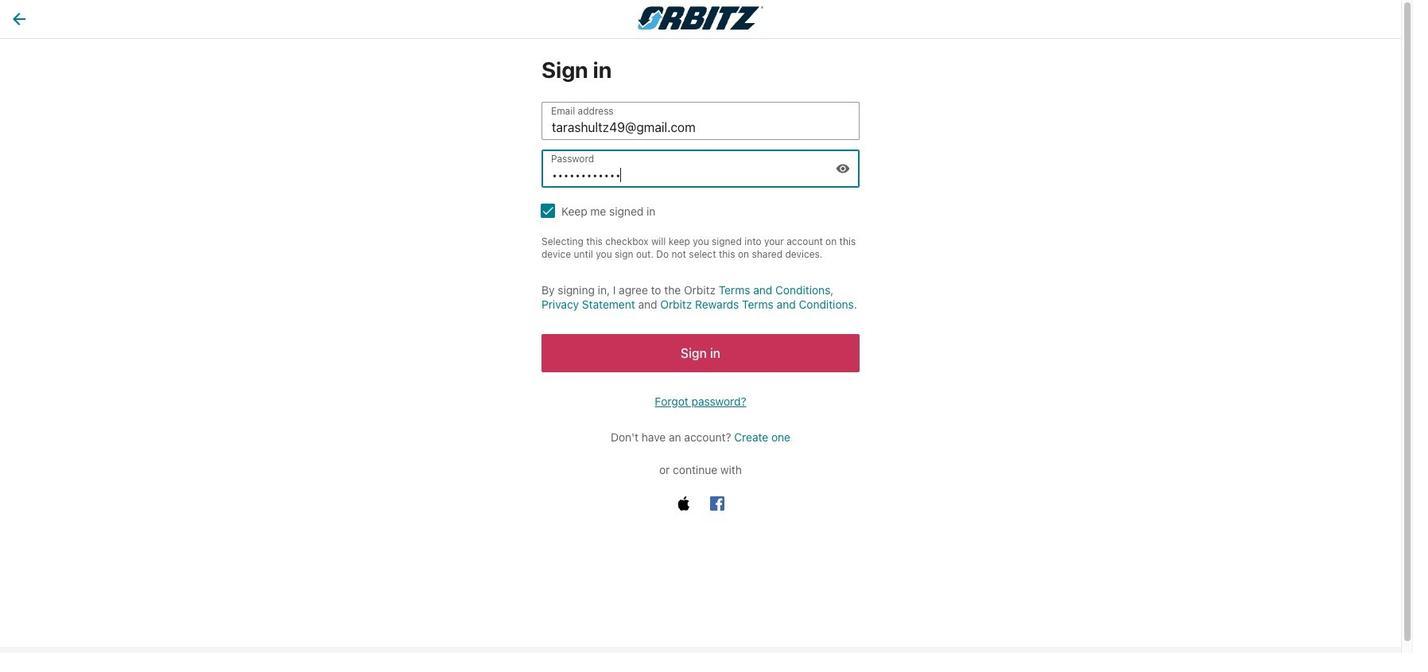 Task type: locate. For each thing, give the bounding box(es) containing it.
small image
[[836, 162, 851, 176]]

None password field
[[542, 150, 860, 188]]

facebook image
[[711, 496, 725, 511]]

dialog
[[0, 647, 1402, 653]]

apple image
[[677, 496, 691, 511]]

None email field
[[542, 102, 860, 140]]

go back image
[[10, 10, 29, 29], [13, 13, 25, 25]]

orbitz image
[[638, 6, 764, 30]]



Task type: vqa. For each thing, say whether or not it's contained in the screenshot.
The Go Back IMAGE
yes



